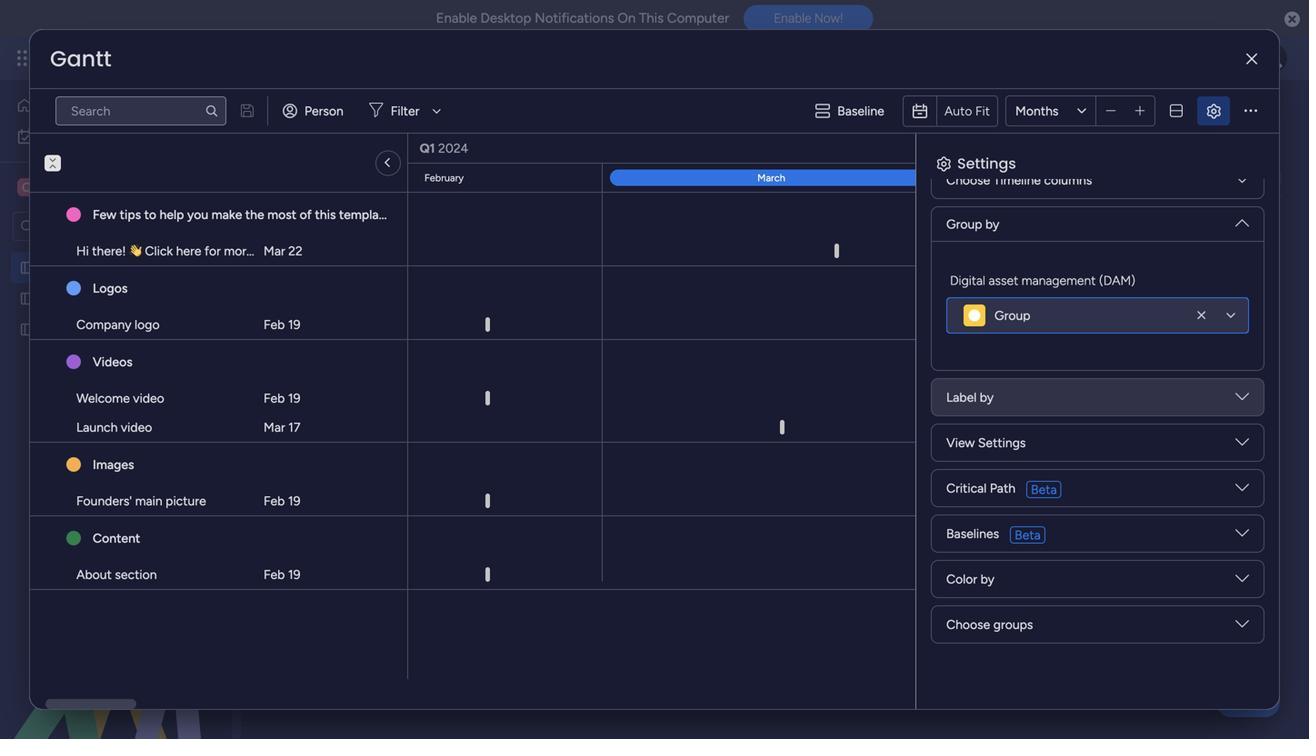 Task type: locate. For each thing, give the bounding box(es) containing it.
4 dapulse dropdown down arrow image from the top
[[1236, 481, 1249, 501]]

mar for mar 17
[[264, 420, 285, 435]]

1 vertical spatial creative
[[43, 291, 91, 306]]

group down choose timeline columns
[[947, 216, 983, 232]]

list box containing digital asset management (dam)
[[0, 249, 232, 591]]

public board image left "creative requests"
[[19, 290, 36, 307]]

0 vertical spatial choose
[[947, 172, 991, 188]]

2 dapulse dropdown down arrow image from the top
[[1236, 527, 1249, 547]]

/
[[1224, 107, 1229, 122]]

(dam)
[[665, 94, 758, 135], [194, 260, 231, 276], [1099, 273, 1136, 288]]

digital up learn at the top left
[[276, 94, 367, 135]]

video down welcome video
[[121, 420, 152, 435]]

videos
[[93, 354, 133, 370]]

enable for enable desktop notifications on this computer
[[436, 10, 477, 26]]

this right new
[[315, 207, 336, 222]]

feb
[[264, 317, 285, 332], [264, 391, 285, 406], [264, 493, 285, 509], [264, 567, 285, 582]]

beta for baselines
[[1015, 527, 1041, 543]]

1 vertical spatial this
[[315, 207, 336, 222]]

public board image down workspace image
[[19, 259, 36, 276]]

0 vertical spatial more
[[313, 138, 342, 153]]

digital down hi
[[43, 260, 79, 276]]

asset down group by
[[989, 273, 1019, 288]]

workspace selection element
[[17, 176, 146, 198]]

by right label
[[980, 390, 994, 405]]

Search in workspace field
[[38, 216, 152, 237]]

workload
[[425, 171, 479, 186]]

0 vertical spatial group
[[947, 216, 983, 232]]

invite / 1 button
[[1156, 100, 1246, 129]]

feb for welcome video
[[264, 391, 285, 406]]

arrow down image
[[426, 100, 448, 122]]

mar left 22
[[264, 243, 285, 259]]

1 dapulse dropdown down arrow image from the top
[[1236, 173, 1249, 193]]

asset inside heading
[[989, 273, 1019, 288]]

0 horizontal spatial more
[[224, 243, 253, 259]]

dapulse dropdown down arrow image
[[1236, 173, 1249, 193], [1236, 390, 1249, 411], [1236, 436, 1249, 456], [1236, 481, 1249, 501]]

1 vertical spatial settings
[[978, 435, 1026, 451]]

more right learn at the top left
[[313, 138, 342, 153]]

1 vertical spatial video
[[121, 420, 152, 435]]

0 vertical spatial beta
[[1031, 482, 1057, 497]]

digital asset management (dam) down group by
[[950, 273, 1136, 288]]

by for label by
[[980, 390, 994, 405]]

1 enable from the left
[[436, 10, 477, 26]]

0 horizontal spatial group
[[947, 216, 983, 232]]

22
[[288, 243, 303, 259]]

team
[[391, 171, 422, 186]]

1 horizontal spatial enable
[[774, 11, 812, 26]]

2 horizontal spatial digital
[[950, 273, 986, 288]]

q1
[[420, 140, 435, 156]]

digital inside heading
[[950, 273, 986, 288]]

enable inside enable now! button
[[774, 11, 812, 26]]

digital down group by
[[950, 273, 986, 288]]

2 dapulse dropdown down arrow image from the top
[[1236, 390, 1249, 411]]

feb 19 for about section
[[264, 567, 301, 582]]

my work
[[42, 129, 90, 144]]

monday button
[[47, 35, 290, 82]]

1 public board image from the top
[[19, 259, 36, 276]]

2 horizontal spatial digital asset management (dam)
[[950, 273, 1136, 288]]

2 19 from the top
[[288, 391, 301, 406]]

home link
[[11, 91, 221, 120]]

group down digital asset management (dam) heading
[[995, 308, 1031, 323]]

settings
[[958, 153, 1016, 174], [978, 435, 1026, 451]]

management
[[459, 94, 658, 135], [115, 260, 190, 276], [1022, 273, 1096, 288]]

more right for on the left of page
[[224, 243, 253, 259]]

0 horizontal spatial management
[[115, 260, 190, 276]]

enable left desktop
[[436, 10, 477, 26]]

asset up →
[[313, 219, 343, 234]]

by
[[986, 216, 1000, 232], [980, 390, 994, 405], [981, 572, 995, 587]]

3 public board image from the top
[[19, 321, 36, 338]]

learn
[[278, 138, 310, 153]]

1 vertical spatial public board image
[[19, 290, 36, 307]]

1 choose from the top
[[947, 172, 991, 188]]

1
[[1232, 107, 1238, 122]]

new
[[283, 219, 309, 234]]

requests
[[94, 291, 143, 306]]

0 vertical spatial view
[[782, 171, 810, 186]]

founders'
[[76, 493, 132, 509]]

by down integrate
[[986, 216, 1000, 232]]

(dam) for digital asset management (dam) group
[[1099, 273, 1136, 288]]

person button
[[276, 96, 354, 125]]

homepage
[[93, 322, 153, 337]]

enable now!
[[774, 11, 843, 26]]

4 feb from the top
[[264, 567, 285, 582]]

3 dapulse dropdown down arrow image from the top
[[1236, 572, 1249, 592]]

1 horizontal spatial of
[[457, 138, 469, 153]]

select product image
[[16, 49, 35, 67]]

creative requests
[[43, 291, 143, 306]]

(dam) inside heading
[[1099, 273, 1136, 288]]

1 vertical spatial group
[[995, 308, 1031, 323]]

website
[[43, 322, 89, 337]]

0 horizontal spatial enable
[[436, 10, 477, 26]]

this
[[639, 10, 664, 26]]

this up angle right image at the left top of the page
[[382, 138, 403, 153]]

19 for founders' main picture
[[288, 493, 301, 509]]

3 feb from the top
[[264, 493, 285, 509]]

1 horizontal spatial (dam)
[[665, 94, 758, 135]]

2 vertical spatial public board image
[[19, 321, 36, 338]]

3 feb 19 from the top
[[264, 493, 301, 509]]

color
[[947, 572, 978, 587]]

digital asset management (dam) inside group
[[950, 273, 1136, 288]]

dapulse dropdown down arrow image for label by
[[1236, 390, 1249, 411]]

c
[[22, 180, 31, 195]]

public board image left website in the left top of the page
[[19, 321, 36, 338]]

creative for creative requests
[[43, 291, 91, 306]]

this
[[382, 138, 403, 153], [315, 207, 336, 222]]

team workload
[[391, 171, 479, 186]]

team workload button
[[378, 164, 492, 193]]

1 horizontal spatial management
[[459, 94, 658, 135]]

public board image
[[19, 259, 36, 276], [19, 290, 36, 307], [19, 321, 36, 338]]

digital asset management (dam) up learn more about this package of templates here: https://youtu.be/9x6_kyyrn_e at the top of page
[[276, 94, 758, 135]]

click
[[145, 243, 173, 259]]

2 horizontal spatial (dam)
[[1099, 273, 1136, 288]]

2 feb from the top
[[264, 391, 285, 406]]

view settings
[[947, 435, 1026, 451]]

groups
[[994, 617, 1033, 632]]

creative down v2 collapse up 'icon'
[[42, 179, 98, 196]]

files view
[[753, 171, 810, 186]]

digital for digital asset management (dam) group
[[950, 273, 986, 288]]

auto fit
[[945, 103, 990, 118]]

website homepage redesign
[[43, 322, 206, 337]]

1 vertical spatial view
[[947, 435, 975, 451]]

collapse board header image
[[1263, 171, 1278, 186]]

public board image for website homepage redesign
[[19, 321, 36, 338]]

of
[[457, 138, 469, 153], [300, 207, 312, 222]]

1 horizontal spatial this
[[382, 138, 403, 153]]

0 horizontal spatial this
[[315, 207, 336, 222]]

public board image for creative requests
[[19, 290, 36, 307]]

feb for founders' main picture
[[264, 493, 285, 509]]

1 vertical spatial choose
[[947, 617, 991, 632]]

view right files
[[782, 171, 810, 186]]

19
[[288, 317, 301, 332], [288, 391, 301, 406], [288, 493, 301, 509], [288, 567, 301, 582]]

list box
[[0, 249, 232, 591]]

activity button
[[1062, 100, 1148, 129]]

0 horizontal spatial digital
[[43, 260, 79, 276]]

enable
[[436, 10, 477, 26], [774, 11, 812, 26]]

notifications
[[535, 10, 614, 26]]

choose for choose groups
[[947, 617, 991, 632]]

integrate button
[[957, 159, 1132, 197]]

1 vertical spatial by
[[980, 390, 994, 405]]

feb 19
[[264, 317, 301, 332], [264, 391, 301, 406], [264, 493, 301, 509], [264, 567, 301, 582]]

management inside heading
[[1022, 273, 1096, 288]]

1 feb 19 from the top
[[264, 317, 301, 332]]

1 horizontal spatial view
[[947, 435, 975, 451]]

critical
[[947, 481, 987, 496]]

hi there!   👋  click here for more information  →
[[76, 243, 338, 259]]

work
[[62, 129, 90, 144]]

1 dapulse dropdown down arrow image from the top
[[1236, 209, 1249, 230]]

you
[[187, 207, 208, 222]]

3 dapulse dropdown down arrow image from the top
[[1236, 436, 1249, 456]]

1 horizontal spatial digital asset management (dam)
[[276, 94, 758, 135]]

2 mar from the top
[[264, 420, 285, 435]]

asset down there!
[[82, 260, 112, 276]]

by right the color
[[981, 572, 995, 587]]

digital asset management (dam) down 👋
[[43, 260, 231, 276]]

package
[[406, 138, 454, 153]]

tips
[[120, 207, 141, 222]]

files
[[753, 171, 779, 186]]

choose up group by
[[947, 172, 991, 188]]

2 feb 19 from the top
[[264, 391, 301, 406]]

by for color by
[[981, 572, 995, 587]]

settings up the path
[[978, 435, 1026, 451]]

2 horizontal spatial management
[[1022, 273, 1096, 288]]

collaborative
[[506, 171, 581, 186]]

search image
[[205, 104, 219, 118]]

1 19 from the top
[[288, 317, 301, 332]]

dapulse close image
[[1285, 10, 1300, 29]]

of right most
[[300, 207, 312, 222]]

digital
[[276, 94, 367, 135], [43, 260, 79, 276], [950, 273, 986, 288]]

dapulse dropdown down arrow image for group
[[1236, 209, 1249, 230]]

choose left the 'groups'
[[947, 617, 991, 632]]

option
[[0, 251, 232, 255]]

marketing
[[640, 252, 688, 265]]

launch video
[[76, 420, 152, 435]]

view inside button
[[782, 171, 810, 186]]

logos
[[93, 281, 128, 296]]

17
[[288, 420, 301, 435]]

1 vertical spatial mar
[[264, 420, 285, 435]]

enable left now!
[[774, 11, 812, 26]]

1 mar from the top
[[264, 243, 285, 259]]

digital inside list box
[[43, 260, 79, 276]]

0 vertical spatial mar
[[264, 243, 285, 259]]

creative up website in the left top of the page
[[43, 291, 91, 306]]

by for group by
[[986, 216, 1000, 232]]

beta down the path
[[1015, 527, 1041, 543]]

view down label
[[947, 435, 975, 451]]

collaborative whiteboard online docs
[[506, 171, 726, 186]]

0 vertical spatial this
[[382, 138, 403, 153]]

my work link
[[11, 122, 221, 151]]

about
[[76, 567, 112, 582]]

mar left 17 at the bottom of the page
[[264, 420, 285, 435]]

2 vertical spatial by
[[981, 572, 995, 587]]

digital asset management (dam) group
[[947, 271, 1249, 334]]

group by
[[947, 216, 1000, 232]]

0 horizontal spatial view
[[782, 171, 810, 186]]

19 for welcome video
[[288, 391, 301, 406]]

1 vertical spatial beta
[[1015, 527, 1041, 543]]

welcome
[[76, 391, 130, 406]]

0 horizontal spatial digital asset management (dam)
[[43, 260, 231, 276]]

video for welcome video
[[133, 391, 164, 406]]

None search field
[[55, 96, 226, 125]]

1 horizontal spatial more
[[313, 138, 342, 153]]

0 vertical spatial public board image
[[19, 259, 36, 276]]

settings down fit on the top
[[958, 153, 1016, 174]]

2 public board image from the top
[[19, 290, 36, 307]]

video up launch video
[[133, 391, 164, 406]]

group inside digital asset management (dam) group
[[995, 308, 1031, 323]]

company
[[76, 317, 131, 332]]

path
[[990, 481, 1016, 496]]

label by
[[947, 390, 994, 405]]

creative inside workspace selection element
[[42, 179, 98, 196]]

0 vertical spatial by
[[986, 216, 1000, 232]]

section
[[115, 567, 157, 582]]

0 vertical spatial creative
[[42, 179, 98, 196]]

4 feb 19 from the top
[[264, 567, 301, 582]]

1 vertical spatial more
[[224, 243, 253, 259]]

1 horizontal spatial digital
[[276, 94, 367, 135]]

2 choose from the top
[[947, 617, 991, 632]]

dapulse dropdown down arrow image
[[1236, 209, 1249, 230], [1236, 527, 1249, 547], [1236, 572, 1249, 592], [1236, 617, 1249, 638]]

4 dapulse dropdown down arrow image from the top
[[1236, 617, 1249, 638]]

1 horizontal spatial group
[[995, 308, 1031, 323]]

asset inside list box
[[82, 260, 112, 276]]

of right package
[[457, 138, 469, 153]]

mar for mar 22
[[264, 243, 285, 259]]

2 enable from the left
[[774, 11, 812, 26]]

dapulse dropdown down arrow image for color
[[1236, 572, 1249, 592]]

integrate
[[987, 171, 1040, 186]]

invite / 1
[[1189, 107, 1238, 122]]

4 19 from the top
[[288, 567, 301, 582]]

more dots image
[[1245, 104, 1258, 118]]

my
[[42, 129, 59, 144]]

workspace image
[[17, 177, 35, 197]]

1 feb from the top
[[264, 317, 285, 332]]

0 vertical spatial video
[[133, 391, 164, 406]]

3 19 from the top
[[288, 493, 301, 509]]

v2 minus image
[[1106, 104, 1116, 118]]

add to favorites image
[[802, 105, 820, 123]]

1 vertical spatial of
[[300, 207, 312, 222]]

beta right the path
[[1031, 482, 1057, 497]]

👋
[[129, 243, 142, 259]]

monday
[[81, 48, 143, 68]]

v2 collapse up image
[[45, 161, 61, 173]]

0 vertical spatial of
[[457, 138, 469, 153]]



Task type: describe. For each thing, give the bounding box(es) containing it.
angle down image
[[359, 220, 368, 233]]

home option
[[11, 91, 221, 120]]

for
[[205, 243, 221, 259]]

files view button
[[740, 164, 824, 193]]

label
[[947, 390, 977, 405]]

gantt
[[50, 44, 112, 74]]

enable for enable now!
[[774, 11, 812, 26]]

lottie animation element
[[0, 556, 232, 739]]

digital for the digital asset management (dam) field at the top of the page
[[276, 94, 367, 135]]

company logo
[[76, 317, 160, 332]]

of inside button
[[457, 138, 469, 153]]

hi
[[76, 243, 89, 259]]

dapulse dropdown down arrow image for choose timeline columns
[[1236, 173, 1249, 193]]

founders' main picture
[[76, 493, 206, 509]]

→
[[326, 243, 338, 259]]

enable now! button
[[744, 5, 873, 32]]

feb 19 for founders' main picture
[[264, 493, 301, 509]]

filter board by person image
[[591, 218, 620, 236]]

management inside list box
[[115, 260, 190, 276]]

auto
[[945, 103, 973, 118]]

group for group by
[[947, 216, 983, 232]]

images
[[93, 457, 134, 472]]

digital asset management (dam) for the digital asset management (dam) field at the top of the page
[[276, 94, 758, 135]]

more inside button
[[313, 138, 342, 153]]

assets
[[102, 179, 144, 196]]

2024
[[438, 140, 469, 156]]

feb 19 for company logo
[[264, 317, 301, 332]]

docs
[[697, 171, 726, 186]]

about
[[345, 138, 379, 153]]

19 for company logo
[[288, 317, 301, 332]]

template
[[339, 207, 391, 222]]

19 for about section
[[288, 567, 301, 582]]

john smith image
[[1259, 44, 1288, 73]]

redesign
[[156, 322, 206, 337]]

learn more about this package of templates here: https://youtu.be/9x6_kyyrn_e
[[278, 138, 739, 153]]

few tips to help you make the most of this template :)
[[93, 207, 402, 222]]

person
[[305, 103, 344, 119]]

baselines
[[947, 526, 1000, 542]]

Gantt field
[[45, 44, 116, 74]]

there!
[[92, 243, 126, 259]]

color by
[[947, 572, 995, 587]]

digital asset management (dam) for digital asset management (dam) group
[[950, 273, 1136, 288]]

baseline button
[[809, 96, 896, 125]]

dapulse dropdown down arrow image for critical path
[[1236, 481, 1249, 501]]

online docs button
[[643, 164, 740, 193]]

choose groups
[[947, 617, 1033, 632]]

digital asset management (dam) inside list box
[[43, 260, 231, 276]]

logo
[[135, 317, 160, 332]]

critical path
[[947, 481, 1016, 496]]

to
[[144, 207, 156, 222]]

about section
[[76, 567, 157, 582]]

dapulse dropdown down arrow image for view settings
[[1236, 436, 1249, 456]]

desktop
[[481, 10, 531, 26]]

v2 split view image
[[1170, 104, 1183, 118]]

computer
[[667, 10, 729, 26]]

make
[[212, 207, 242, 222]]

information
[[257, 243, 323, 259]]

Digital asset management (DAM) field
[[272, 94, 763, 135]]

v2 plus image
[[1136, 104, 1145, 118]]

feb for about section
[[264, 567, 285, 582]]

help
[[160, 207, 184, 222]]

baseline
[[838, 103, 885, 119]]

now!
[[815, 11, 843, 26]]

choose for choose timeline columns
[[947, 172, 991, 188]]

february
[[425, 172, 464, 184]]

new asset button
[[276, 212, 350, 241]]

v2 collapse down image
[[45, 149, 61, 160]]

(dam) for the digital asset management (dam) field at the top of the page
[[665, 94, 758, 135]]

0 horizontal spatial (dam)
[[194, 260, 231, 276]]

columns
[[1044, 172, 1092, 188]]

help button
[[1217, 687, 1280, 717]]

lottie animation image
[[0, 556, 232, 739]]

creative assets
[[42, 179, 144, 196]]

most
[[267, 207, 297, 222]]

q1 2024
[[420, 140, 469, 156]]

creative for creative assets
[[42, 179, 98, 196]]

0 horizontal spatial of
[[300, 207, 312, 222]]

months
[[1016, 103, 1059, 119]]

fit
[[976, 103, 990, 118]]

collaborative whiteboard button
[[492, 164, 652, 193]]

feb for company logo
[[264, 317, 285, 332]]

0 vertical spatial settings
[[958, 153, 1016, 174]]

whiteboard
[[585, 171, 652, 186]]

asset inside button
[[313, 219, 343, 234]]

management for digital asset management (dam) group
[[1022, 273, 1096, 288]]

filter button
[[362, 96, 448, 125]]

product
[[570, 252, 609, 265]]

picture
[[166, 493, 206, 509]]

public board image for digital asset management (dam)
[[19, 259, 36, 276]]

asset up package
[[374, 94, 452, 135]]

home
[[40, 98, 75, 113]]

new asset
[[283, 219, 343, 234]]

invite
[[1189, 107, 1221, 122]]

https://youtu.be/9x6_kyyrn_e
[[564, 138, 739, 153]]

management for the digital asset management (dam) field at the top of the page
[[459, 94, 658, 135]]

video for launch video
[[121, 420, 152, 435]]

few
[[93, 207, 117, 222]]

beta for critical path
[[1031, 482, 1057, 497]]

this inside button
[[382, 138, 403, 153]]

auto fit button
[[937, 96, 998, 125]]

digital asset management (dam) heading
[[950, 271, 1136, 290]]

here:
[[532, 138, 561, 153]]

choose timeline columns
[[947, 172, 1092, 188]]

dapulse dropdown down arrow image for choose
[[1236, 617, 1249, 638]]

mar 17
[[264, 420, 301, 435]]

timeline
[[994, 172, 1041, 188]]

my work option
[[11, 122, 221, 151]]

launch
[[76, 420, 118, 435]]

dapulse x slim image
[[1247, 53, 1258, 66]]

angle right image
[[386, 155, 390, 171]]

content
[[93, 531, 140, 546]]

mar 22
[[264, 243, 303, 259]]

feb 19 for welcome video
[[264, 391, 301, 406]]

march
[[758, 172, 786, 184]]

group for group
[[995, 308, 1031, 323]]

Filter dashboard by text search field
[[55, 96, 226, 125]]

add view image
[[835, 172, 842, 185]]

enable desktop notifications on this computer
[[436, 10, 729, 26]]

the
[[245, 207, 264, 222]]

filter
[[391, 103, 420, 119]]



Task type: vqa. For each thing, say whether or not it's contained in the screenshot.


